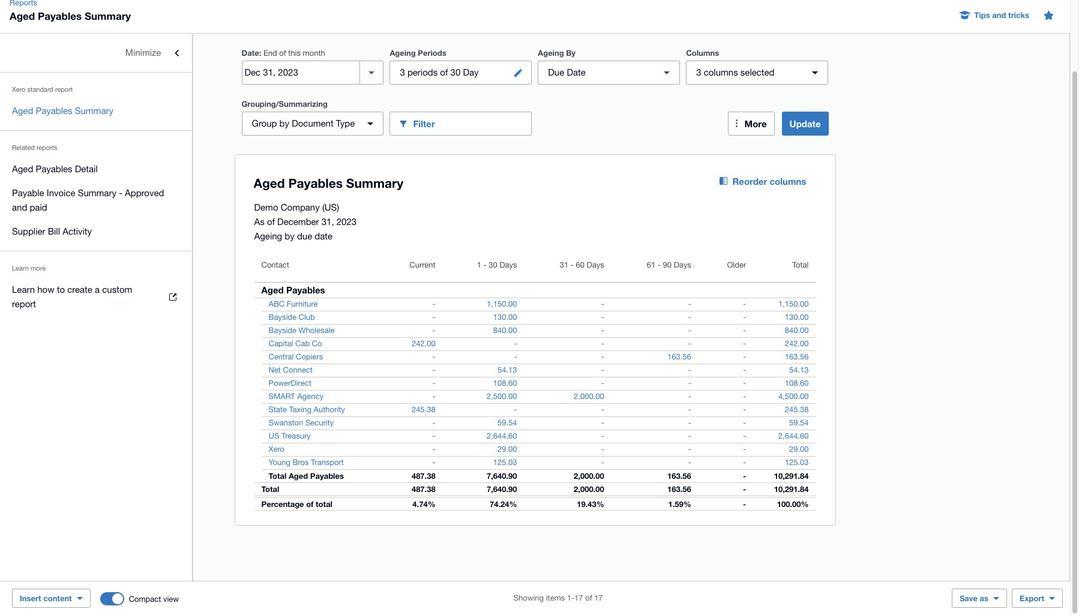 Task type: describe. For each thing, give the bounding box(es) containing it.
aged payables detail link
[[0, 157, 192, 181]]

1 - 30 days
[[477, 260, 517, 269]]

payables up furniture
[[286, 284, 325, 295]]

document
[[292, 118, 333, 128]]

payable
[[12, 188, 44, 198]]

compact view
[[129, 594, 179, 603]]

7,640.90 for total
[[487, 484, 517, 494]]

authority
[[314, 405, 345, 414]]

4,500.00
[[778, 392, 809, 401]]

young
[[269, 458, 290, 467]]

learn how to create a custom report link
[[0, 278, 192, 316]]

tips
[[974, 10, 990, 20]]

days for 31 - 60 days
[[587, 260, 604, 269]]

487.38 for total
[[412, 484, 435, 494]]

payable invoice summary - approved and paid
[[12, 188, 164, 212]]

3 for 3 columns selected
[[696, 67, 701, 77]]

2 1,150.00 link from the left
[[771, 298, 816, 310]]

1 vertical spatial total
[[269, 471, 286, 481]]

group by document type button
[[242, 112, 384, 136]]

2 840.00 link from the left
[[778, 325, 816, 337]]

update
[[789, 118, 821, 129]]

1-
[[567, 594, 574, 603]]

2 2,644.60 from the left
[[778, 431, 809, 440]]

minimize button
[[0, 41, 192, 65]]

125.03 for 1st 125.03 'link' from right
[[785, 458, 809, 467]]

day
[[463, 67, 479, 77]]

bayside club link
[[254, 311, 322, 323]]

0 vertical spatial aged payables summary
[[10, 10, 131, 22]]

summary for aged payables summary link
[[75, 106, 113, 116]]

0 vertical spatial 30
[[450, 67, 460, 77]]

1 59.54 link from the left
[[490, 417, 524, 429]]

security
[[305, 418, 334, 427]]

total inside button
[[792, 260, 809, 269]]

30 inside report output element
[[489, 260, 497, 269]]

current
[[409, 260, 435, 269]]

100.00%
[[777, 499, 809, 509]]

columns for 3
[[704, 67, 738, 77]]

54.13 for second 54.13 'link'
[[789, 365, 809, 374]]

a
[[95, 284, 100, 295]]

month
[[303, 49, 325, 58]]

by inside popup button
[[279, 118, 289, 128]]

(us)
[[322, 202, 339, 212]]

2 245.38 link from the left
[[778, 404, 816, 416]]

this
[[288, 49, 301, 58]]

2 242.00 from the left
[[785, 339, 809, 348]]

current button
[[379, 253, 443, 282]]

2 17 from the left
[[594, 594, 603, 603]]

showing
[[513, 594, 544, 603]]

days for 1 - 30 days
[[500, 260, 517, 269]]

periods
[[418, 48, 446, 58]]

108.60 for second 108.60 link from right
[[493, 379, 517, 388]]

90
[[663, 260, 672, 269]]

2,000.00 for total
[[574, 484, 604, 494]]

insert content
[[20, 594, 72, 603]]

1
[[477, 260, 481, 269]]

state
[[269, 405, 287, 414]]

2023
[[337, 217, 357, 227]]

3 columns selected
[[696, 67, 774, 77]]

to
[[57, 284, 65, 295]]

filter button
[[390, 112, 532, 136]]

130.00 for 1st 130.00 link from the right
[[785, 313, 809, 322]]

contact button
[[254, 253, 379, 282]]

activity
[[63, 226, 92, 236]]

days for 61 - 90 days
[[674, 260, 691, 269]]

1 840.00 from the left
[[493, 326, 517, 335]]

company
[[281, 202, 320, 212]]

xero for xero
[[269, 445, 284, 454]]

end
[[263, 49, 277, 58]]

powerdirect link
[[254, 377, 319, 389]]

60
[[576, 260, 584, 269]]

2 242.00 link from the left
[[778, 338, 816, 350]]

of inside button
[[440, 67, 448, 77]]

us treasury link
[[254, 430, 318, 442]]

learn for learn more
[[12, 265, 29, 272]]

older
[[727, 260, 746, 269]]

2 59.54 link from the left
[[782, 417, 816, 429]]

ageing for ageing periods
[[390, 48, 416, 58]]

us treasury
[[269, 431, 311, 440]]

245.38 for 2nd 245.38 link from left
[[785, 405, 809, 414]]

2 163.56 link from the left
[[778, 351, 816, 363]]

tips and tricks button
[[953, 5, 1036, 25]]

2,000.00 inside 2,000.00 'link'
[[574, 392, 604, 401]]

1 108.60 link from the left
[[486, 377, 524, 389]]

payables up "minimize" button
[[38, 10, 82, 22]]

59.54 for 1st 59.54 link
[[498, 418, 517, 427]]

approved
[[125, 188, 164, 198]]

remove from favorites image
[[1036, 3, 1060, 27]]

and inside payable invoice summary - approved and paid
[[12, 202, 27, 212]]

related
[[12, 144, 35, 151]]

abc furniture link
[[254, 298, 325, 310]]

save as
[[960, 594, 988, 603]]

transport
[[311, 458, 344, 467]]

aged payables summary link
[[0, 99, 192, 123]]

abc
[[269, 299, 285, 308]]

59.54 for first 59.54 link from right
[[789, 418, 809, 427]]

10,291.84 for total aged payables
[[774, 471, 809, 481]]

31 - 60 days button
[[524, 253, 611, 282]]

31,
[[322, 217, 334, 227]]

powerdirect
[[269, 379, 311, 388]]

co
[[312, 339, 322, 348]]

abc furniture
[[269, 299, 318, 308]]

smart agency link
[[254, 391, 331, 403]]

content
[[43, 594, 72, 603]]

net connect link
[[254, 364, 320, 376]]

as
[[254, 217, 264, 227]]

61 - 90 days button
[[611, 253, 698, 282]]

due
[[548, 67, 564, 77]]

date inside popup button
[[567, 67, 586, 77]]

supplier
[[12, 226, 45, 236]]

of inside report output element
[[306, 499, 314, 509]]

ageing for ageing by
[[538, 48, 564, 58]]

swanston security link
[[254, 417, 341, 429]]

type
[[336, 118, 355, 128]]

2 125.03 link from the left
[[778, 457, 816, 469]]

of inside demo company (us) as of december 31, 2023 ageing by due date
[[267, 217, 275, 227]]

connect
[[283, 365, 313, 374]]

1.59%
[[668, 499, 691, 509]]

view
[[163, 594, 179, 603]]

december
[[277, 217, 319, 227]]

29.00 for 1st 29.00 link from right
[[789, 445, 809, 454]]

31 - 60 days
[[560, 260, 604, 269]]

2 108.60 link from the left
[[778, 377, 816, 389]]

ageing inside demo company (us) as of december 31, 2023 ageing by due date
[[254, 231, 282, 241]]

demo
[[254, 202, 278, 212]]

due date
[[548, 67, 586, 77]]

xero link
[[254, 443, 292, 455]]

1 130.00 link from the left
[[486, 311, 524, 323]]



Task type: locate. For each thing, give the bounding box(es) containing it.
1 horizontal spatial 54.13
[[789, 365, 809, 374]]

0 horizontal spatial 1,150.00 link
[[479, 298, 524, 310]]

ageing
[[390, 48, 416, 58], [538, 48, 564, 58], [254, 231, 282, 241]]

1 horizontal spatial 54.13 link
[[782, 364, 816, 376]]

10,291.84 for total
[[774, 484, 809, 494]]

1 horizontal spatial 245.38
[[785, 405, 809, 414]]

0 horizontal spatial ageing
[[254, 231, 282, 241]]

130.00 down total button
[[785, 313, 809, 322]]

aged payables detail
[[12, 164, 98, 174]]

1,150.00 for second 1,150.00 link from left
[[778, 299, 809, 308]]

payable invoice summary - approved and paid link
[[0, 181, 192, 220]]

61 - 90 days
[[647, 260, 691, 269]]

2,644.60 link down "2,500.00" link on the bottom of page
[[479, 430, 524, 442]]

days right 60
[[587, 260, 604, 269]]

1 horizontal spatial 59.54
[[789, 418, 809, 427]]

report output element
[[254, 253, 816, 511]]

1 487.38 from the top
[[412, 471, 435, 481]]

days inside 31 - 60 days button
[[587, 260, 604, 269]]

54.13 link
[[490, 364, 524, 376], [782, 364, 816, 376]]

aged payables
[[261, 284, 325, 295]]

1 125.03 from the left
[[493, 458, 517, 467]]

2 130.00 link from the left
[[778, 311, 816, 323]]

by left due
[[285, 231, 295, 241]]

club
[[299, 313, 315, 322]]

detail
[[75, 164, 98, 174]]

date : end of this month
[[242, 48, 325, 58]]

xero
[[12, 86, 25, 93], [269, 445, 284, 454]]

74.24%
[[490, 499, 517, 509]]

columns right the 'reorder'
[[770, 176, 806, 187]]

487.38 for total aged payables
[[412, 471, 435, 481]]

59.54 down the 4,500.00 link
[[789, 418, 809, 427]]

- inside payable invoice summary - approved and paid
[[119, 188, 122, 198]]

demo company (us) as of december 31, 2023 ageing by due date
[[254, 202, 357, 241]]

xero inside report output element
[[269, 445, 284, 454]]

108.60 link up 4,500.00
[[778, 377, 816, 389]]

grouping/summarizing
[[242, 99, 328, 109]]

245.38 for second 245.38 link from right
[[412, 405, 435, 414]]

bayside wholesale link
[[254, 325, 342, 337]]

by
[[566, 48, 576, 58]]

1 1,150.00 link from the left
[[479, 298, 524, 310]]

108.60 up the 2,500.00 at the bottom of page
[[493, 379, 517, 388]]

125.03 link up 100.00%
[[778, 457, 816, 469]]

xero down the us
[[269, 445, 284, 454]]

3 periods of 30 day
[[400, 67, 479, 77]]

2,644.60 down "2,500.00" link on the bottom of page
[[487, 431, 517, 440]]

and inside button
[[992, 10, 1006, 20]]

3 left periods at the left
[[400, 67, 405, 77]]

1 vertical spatial 30
[[489, 260, 497, 269]]

xero left standard
[[12, 86, 25, 93]]

0 horizontal spatial 29.00
[[498, 445, 517, 454]]

save as button
[[952, 589, 1007, 608]]

125.03 up 100.00%
[[785, 458, 809, 467]]

0 vertical spatial 487.38
[[412, 471, 435, 481]]

summary for payable invoice summary - approved and paid link
[[78, 188, 116, 198]]

1 vertical spatial 487.38
[[412, 484, 435, 494]]

1 245.38 link from the left
[[404, 404, 443, 416]]

1 vertical spatial report
[[12, 299, 36, 309]]

1 horizontal spatial 1,150.00 link
[[771, 298, 816, 310]]

net connect
[[269, 365, 313, 374]]

days inside 1 - 30 days button
[[500, 260, 517, 269]]

29.00 for 1st 29.00 link from the left
[[498, 445, 517, 454]]

2 54.13 from the left
[[789, 365, 809, 374]]

days right the 90
[[674, 260, 691, 269]]

1 54.13 link from the left
[[490, 364, 524, 376]]

1 242.00 from the left
[[412, 339, 435, 348]]

1 vertical spatial date
[[567, 67, 586, 77]]

59.54 link down the 4,500.00 link
[[782, 417, 816, 429]]

central copiers link
[[254, 351, 330, 363]]

3 down columns
[[696, 67, 701, 77]]

163.56 link
[[660, 351, 698, 363], [778, 351, 816, 363]]

cab
[[295, 339, 310, 348]]

1 horizontal spatial 130.00
[[785, 313, 809, 322]]

1 horizontal spatial 840.00 link
[[778, 325, 816, 337]]

0 vertical spatial total
[[792, 260, 809, 269]]

1 vertical spatial xero
[[269, 445, 284, 454]]

and right tips
[[992, 10, 1006, 20]]

swanston
[[269, 418, 303, 427]]

1,150.00 down total button
[[778, 299, 809, 308]]

1 horizontal spatial 29.00
[[789, 445, 809, 454]]

ageing up periods at the left
[[390, 48, 416, 58]]

54.13
[[498, 365, 517, 374], [789, 365, 809, 374]]

0 horizontal spatial 242.00
[[412, 339, 435, 348]]

1 horizontal spatial report
[[55, 86, 73, 93]]

2 10,291.84 from the top
[[774, 484, 809, 494]]

54.13 up 4,500.00
[[789, 365, 809, 374]]

date right due
[[567, 67, 586, 77]]

2 1,150.00 from the left
[[778, 299, 809, 308]]

1 108.60 from the left
[[493, 379, 517, 388]]

2 108.60 from the left
[[785, 379, 809, 388]]

1 horizontal spatial 242.00
[[785, 339, 809, 348]]

bayside for bayside club
[[269, 313, 296, 322]]

1 3 from the left
[[400, 67, 405, 77]]

showing items 1-17 of 17
[[513, 594, 603, 603]]

17 right 1- at the right bottom of page
[[594, 594, 603, 603]]

ageing left by
[[538, 48, 564, 58]]

date
[[315, 231, 333, 241]]

1 horizontal spatial 29.00 link
[[782, 443, 816, 455]]

59.54 link down "2,500.00" link on the bottom of page
[[490, 417, 524, 429]]

0 vertical spatial 2,000.00
[[574, 392, 604, 401]]

130.00 link down 1 - 30 days
[[486, 311, 524, 323]]

1 learn from the top
[[12, 265, 29, 272]]

summary down aged payables detail link
[[78, 188, 116, 198]]

learn inside learn how to create a custom report
[[12, 284, 35, 295]]

1 horizontal spatial 17
[[594, 594, 603, 603]]

of right 1- at the right bottom of page
[[585, 594, 592, 603]]

aged payables summary up "minimize" button
[[10, 10, 131, 22]]

2,644.60 down the 4,500.00 link
[[778, 431, 809, 440]]

list of convenience dates image
[[360, 61, 384, 85]]

54.13 link up 4,500.00
[[782, 364, 816, 376]]

108.60 for 2nd 108.60 link from the left
[[785, 379, 809, 388]]

1 vertical spatial aged payables summary
[[12, 106, 113, 116]]

0 horizontal spatial 2,644.60 link
[[479, 430, 524, 442]]

1 horizontal spatial 125.03 link
[[778, 457, 816, 469]]

2 487.38 from the top
[[412, 484, 435, 494]]

1 horizontal spatial date
[[567, 67, 586, 77]]

0 horizontal spatial 3
[[400, 67, 405, 77]]

columns for reorder
[[770, 176, 806, 187]]

1 horizontal spatial 840.00
[[785, 326, 809, 335]]

report
[[55, 86, 73, 93], [12, 299, 36, 309]]

bill
[[48, 226, 60, 236]]

0 horizontal spatial 840.00 link
[[486, 325, 524, 337]]

245.38 link
[[404, 404, 443, 416], [778, 404, 816, 416]]

1 59.54 from the left
[[498, 418, 517, 427]]

2,000.00 for total aged payables
[[574, 471, 604, 481]]

1 163.56 link from the left
[[660, 351, 698, 363]]

31
[[560, 260, 568, 269]]

0 horizontal spatial 125.03
[[493, 458, 517, 467]]

export button
[[1012, 589, 1063, 608]]

3 for 3 periods of 30 day
[[400, 67, 405, 77]]

0 horizontal spatial 245.38 link
[[404, 404, 443, 416]]

0 horizontal spatial 125.03 link
[[486, 457, 524, 469]]

2 vertical spatial summary
[[78, 188, 116, 198]]

2 54.13 link from the left
[[782, 364, 816, 376]]

0 horizontal spatial 130.00
[[493, 313, 517, 322]]

days inside 61 - 90 days button
[[674, 260, 691, 269]]

0 horizontal spatial 130.00 link
[[486, 311, 524, 323]]

total
[[316, 499, 332, 509]]

1 245.38 from the left
[[412, 405, 435, 414]]

2 2,644.60 link from the left
[[771, 430, 816, 442]]

1 vertical spatial learn
[[12, 284, 35, 295]]

1 2,000.00 from the top
[[574, 392, 604, 401]]

1 horizontal spatial 245.38 link
[[778, 404, 816, 416]]

group by document type
[[252, 118, 355, 128]]

learn left more
[[12, 265, 29, 272]]

and
[[992, 10, 1006, 20], [12, 202, 27, 212]]

reorder columns button
[[710, 169, 816, 193]]

of right as
[[267, 217, 275, 227]]

swanston security
[[269, 418, 334, 427]]

1 vertical spatial 2,000.00
[[574, 471, 604, 481]]

reports
[[36, 144, 57, 151]]

2 840.00 from the left
[[785, 326, 809, 335]]

related reports
[[12, 144, 57, 151]]

3 2,000.00 from the top
[[574, 484, 604, 494]]

1 horizontal spatial days
[[587, 260, 604, 269]]

1 17 from the left
[[574, 594, 583, 603]]

1,150.00 link down total button
[[771, 298, 816, 310]]

0 vertical spatial and
[[992, 10, 1006, 20]]

3 inside button
[[400, 67, 405, 77]]

percentage
[[261, 499, 304, 509]]

Report title field
[[251, 170, 691, 197]]

2 days from the left
[[587, 260, 604, 269]]

0 horizontal spatial 54.13 link
[[490, 364, 524, 376]]

of left total
[[306, 499, 314, 509]]

summary up "minimize" button
[[85, 10, 131, 22]]

1 2,644.60 from the left
[[487, 431, 517, 440]]

aged payables summary
[[10, 10, 131, 22], [12, 106, 113, 116]]

1 7,640.90 from the top
[[487, 471, 517, 481]]

bayside wholesale
[[269, 326, 335, 335]]

0 horizontal spatial 29.00 link
[[490, 443, 524, 455]]

29.00 down the 4,500.00 link
[[789, 445, 809, 454]]

1 horizontal spatial 130.00 link
[[778, 311, 816, 323]]

payables
[[38, 10, 82, 22], [36, 106, 72, 116], [36, 164, 72, 174], [286, 284, 325, 295], [310, 471, 344, 481]]

insert
[[20, 594, 41, 603]]

1 vertical spatial columns
[[770, 176, 806, 187]]

0 horizontal spatial 163.56 link
[[660, 351, 698, 363]]

0 horizontal spatial and
[[12, 202, 27, 212]]

0 horizontal spatial 59.54
[[498, 418, 517, 427]]

due date button
[[538, 61, 680, 85]]

older button
[[698, 253, 753, 282]]

1 horizontal spatial 163.56 link
[[778, 351, 816, 363]]

1 1,150.00 from the left
[[487, 299, 517, 308]]

1 125.03 link from the left
[[486, 457, 524, 469]]

1 horizontal spatial columns
[[770, 176, 806, 187]]

2 horizontal spatial ageing
[[538, 48, 564, 58]]

130.00 link down total button
[[778, 311, 816, 323]]

1 horizontal spatial 3
[[696, 67, 701, 77]]

108.60 up 4,500.00
[[785, 379, 809, 388]]

19.43%
[[577, 499, 604, 509]]

1 horizontal spatial xero
[[269, 445, 284, 454]]

0 horizontal spatial 840.00
[[493, 326, 517, 335]]

by inside demo company (us) as of december 31, 2023 ageing by due date
[[285, 231, 295, 241]]

:
[[259, 48, 261, 58]]

1,150.00 for first 1,150.00 link from the left
[[487, 299, 517, 308]]

2 bayside from the top
[[269, 326, 296, 335]]

date
[[242, 48, 259, 58], [567, 67, 586, 77]]

xero for xero standard report
[[12, 86, 25, 93]]

1 horizontal spatial 108.60 link
[[778, 377, 816, 389]]

bayside for bayside wholesale
[[269, 326, 296, 335]]

-
[[119, 188, 122, 198], [484, 260, 487, 269], [571, 260, 574, 269], [658, 260, 661, 269], [432, 299, 435, 308], [601, 299, 604, 308], [688, 299, 691, 308], [743, 299, 746, 308], [432, 313, 435, 322], [601, 313, 604, 322], [688, 313, 691, 322], [743, 313, 746, 322], [432, 326, 435, 335], [601, 326, 604, 335], [688, 326, 691, 335], [743, 326, 746, 335], [514, 339, 517, 348], [601, 339, 604, 348], [688, 339, 691, 348], [743, 339, 746, 348], [432, 352, 435, 361], [514, 352, 517, 361], [601, 352, 604, 361], [743, 352, 746, 361], [432, 365, 435, 374], [601, 365, 604, 374], [688, 365, 691, 374], [743, 365, 746, 374], [432, 379, 435, 388], [601, 379, 604, 388], [688, 379, 691, 388], [743, 379, 746, 388], [432, 392, 435, 401], [688, 392, 691, 401], [743, 392, 746, 401], [514, 405, 517, 414], [601, 405, 604, 414], [688, 405, 691, 414], [743, 405, 746, 414], [432, 418, 435, 427], [601, 418, 604, 427], [688, 418, 691, 427], [743, 418, 746, 427], [432, 431, 435, 440], [601, 431, 604, 440], [688, 431, 691, 440], [743, 431, 746, 440], [432, 445, 435, 454], [601, 445, 604, 454], [688, 445, 691, 454], [743, 445, 746, 454], [432, 458, 435, 467], [601, 458, 604, 467], [688, 458, 691, 467], [743, 458, 746, 467], [743, 471, 746, 481], [743, 484, 746, 494], [743, 499, 746, 509]]

1 horizontal spatial and
[[992, 10, 1006, 20]]

payables down transport
[[310, 471, 344, 481]]

1 840.00 link from the left
[[486, 325, 524, 337]]

0 vertical spatial bayside
[[269, 313, 296, 322]]

125.03 link
[[486, 457, 524, 469], [778, 457, 816, 469]]

242.00 link
[[404, 338, 443, 350], [778, 338, 816, 350]]

total button
[[753, 253, 816, 282]]

2 29.00 from the left
[[789, 445, 809, 454]]

1 horizontal spatial 2,644.60 link
[[771, 430, 816, 442]]

net
[[269, 365, 281, 374]]

total aged payables
[[269, 471, 344, 481]]

1 horizontal spatial 59.54 link
[[782, 417, 816, 429]]

2 125.03 from the left
[[785, 458, 809, 467]]

1 vertical spatial 7,640.90
[[487, 484, 517, 494]]

2 2,000.00 from the top
[[574, 471, 604, 481]]

29.00 link down the 4,500.00 link
[[782, 443, 816, 455]]

0 horizontal spatial 245.38
[[412, 405, 435, 414]]

0 horizontal spatial 17
[[574, 594, 583, 603]]

wholesale
[[299, 326, 335, 335]]

130.00 link
[[486, 311, 524, 323], [778, 311, 816, 323]]

0 horizontal spatial date
[[242, 48, 259, 58]]

learn more
[[12, 265, 46, 272]]

1 horizontal spatial 1,150.00
[[778, 299, 809, 308]]

0 horizontal spatial 54.13
[[498, 365, 517, 374]]

learn for learn how to create a custom report
[[12, 284, 35, 295]]

1 horizontal spatial 2,644.60
[[778, 431, 809, 440]]

custom
[[102, 284, 132, 295]]

by down grouping/summarizing
[[279, 118, 289, 128]]

1 54.13 from the left
[[498, 365, 517, 374]]

30 right 1
[[489, 260, 497, 269]]

1 130.00 from the left
[[493, 313, 517, 322]]

date left end
[[242, 48, 259, 58]]

days
[[500, 260, 517, 269], [587, 260, 604, 269], [674, 260, 691, 269]]

0 horizontal spatial 108.60
[[493, 379, 517, 388]]

130.00
[[493, 313, 517, 322], [785, 313, 809, 322]]

0 vertical spatial 7,640.90
[[487, 471, 517, 481]]

summary inside payable invoice summary - approved and paid
[[78, 188, 116, 198]]

1 vertical spatial summary
[[75, 106, 113, 116]]

compact
[[129, 594, 161, 603]]

Select end date field
[[242, 61, 360, 84]]

61
[[647, 260, 656, 269]]

1 2,644.60 link from the left
[[479, 430, 524, 442]]

payables down reports
[[36, 164, 72, 174]]

29.00 down "2,500.00" link on the bottom of page
[[498, 445, 517, 454]]

report inside learn how to create a custom report
[[12, 299, 36, 309]]

30 left day
[[450, 67, 460, 77]]

1 vertical spatial and
[[12, 202, 27, 212]]

0 horizontal spatial 59.54 link
[[490, 417, 524, 429]]

1 bayside from the top
[[269, 313, 296, 322]]

2,644.60 link down the 4,500.00 link
[[771, 430, 816, 442]]

108.60 link up the 2,500.00 at the bottom of page
[[486, 377, 524, 389]]

2 vertical spatial total
[[261, 484, 279, 494]]

29.00 link down "2,500.00" link on the bottom of page
[[490, 443, 524, 455]]

2 7,640.90 from the top
[[487, 484, 517, 494]]

1 vertical spatial by
[[285, 231, 295, 241]]

of left this
[[279, 49, 286, 58]]

periods
[[407, 67, 438, 77]]

54.13 up the 2,500.00 at the bottom of page
[[498, 365, 517, 374]]

1,150.00 down 1 - 30 days
[[487, 299, 517, 308]]

report right standard
[[55, 86, 73, 93]]

ageing by
[[538, 48, 576, 58]]

1 horizontal spatial ageing
[[390, 48, 416, 58]]

of right periods at the left
[[440, 67, 448, 77]]

0 horizontal spatial xero
[[12, 86, 25, 93]]

125.03 link up 74.24%
[[486, 457, 524, 469]]

1 days from the left
[[500, 260, 517, 269]]

54.13 for second 54.13 'link' from the right
[[498, 365, 517, 374]]

0 horizontal spatial 1,150.00
[[487, 299, 517, 308]]

2 vertical spatial 2,000.00
[[574, 484, 604, 494]]

1,150.00 link down 1 - 30 days
[[479, 298, 524, 310]]

payables down xero standard report at left
[[36, 106, 72, 116]]

130.00 down 1 - 30 days
[[493, 313, 517, 322]]

0 vertical spatial learn
[[12, 265, 29, 272]]

17 right items
[[574, 594, 583, 603]]

1 10,291.84 from the top
[[774, 471, 809, 481]]

2 learn from the top
[[12, 284, 35, 295]]

bayside club
[[269, 313, 315, 322]]

1 horizontal spatial 108.60
[[785, 379, 809, 388]]

young bros transport link
[[254, 457, 351, 469]]

ageing down as
[[254, 231, 282, 241]]

smart
[[269, 392, 295, 401]]

0 vertical spatial columns
[[704, 67, 738, 77]]

59.54
[[498, 418, 517, 427], [789, 418, 809, 427]]

learn down learn more
[[12, 284, 35, 295]]

59.54 down "2,500.00" link on the bottom of page
[[498, 418, 517, 427]]

selected
[[740, 67, 774, 77]]

of inside the date : end of this month
[[279, 49, 286, 58]]

0 vertical spatial xero
[[12, 86, 25, 93]]

2 29.00 link from the left
[[782, 443, 816, 455]]

bros
[[293, 458, 309, 467]]

columns inside 'button'
[[770, 176, 806, 187]]

aged payables summary down xero standard report at left
[[12, 106, 113, 116]]

0 horizontal spatial 242.00 link
[[404, 338, 443, 350]]

summary down "minimize" button
[[75, 106, 113, 116]]

us
[[269, 431, 279, 440]]

0 horizontal spatial columns
[[704, 67, 738, 77]]

2 245.38 from the left
[[785, 405, 809, 414]]

4.74%
[[413, 499, 435, 509]]

7,640.90 for total aged payables
[[487, 471, 517, 481]]

487.38
[[412, 471, 435, 481], [412, 484, 435, 494]]

1 vertical spatial 10,291.84
[[774, 484, 809, 494]]

0 vertical spatial summary
[[85, 10, 131, 22]]

tricks
[[1008, 10, 1029, 20]]

1 horizontal spatial 30
[[489, 260, 497, 269]]

3 periods of 30 day button
[[390, 61, 532, 85]]

smart agency
[[269, 392, 323, 401]]

supplier bill activity link
[[0, 220, 192, 244]]

0 vertical spatial report
[[55, 86, 73, 93]]

1 horizontal spatial 242.00 link
[[778, 338, 816, 350]]

bayside inside bayside club link
[[269, 313, 296, 322]]

report down learn more
[[12, 299, 36, 309]]

54.13 link up the 2,500.00 at the bottom of page
[[490, 364, 524, 376]]

bayside down abc
[[269, 313, 296, 322]]

2 3 from the left
[[696, 67, 701, 77]]

and down payable
[[12, 202, 27, 212]]

2 59.54 from the left
[[789, 418, 809, 427]]

0 horizontal spatial report
[[12, 299, 36, 309]]

0 horizontal spatial 108.60 link
[[486, 377, 524, 389]]

columns
[[686, 48, 719, 58]]

more button
[[728, 112, 774, 136]]

0 vertical spatial 10,291.84
[[774, 471, 809, 481]]

insert content button
[[12, 589, 90, 608]]

1 29.00 link from the left
[[490, 443, 524, 455]]

0 horizontal spatial 30
[[450, 67, 460, 77]]

1 242.00 link from the left
[[404, 338, 443, 350]]

filter
[[413, 118, 435, 129]]

1 horizontal spatial 125.03
[[785, 458, 809, 467]]

1 vertical spatial bayside
[[269, 326, 296, 335]]

125.03 for 1st 125.03 'link' from left
[[493, 458, 517, 467]]

0 vertical spatial date
[[242, 48, 259, 58]]

125.03 up 74.24%
[[493, 458, 517, 467]]

2 130.00 from the left
[[785, 313, 809, 322]]

130.00 for 2nd 130.00 link from the right
[[493, 313, 517, 322]]

bayside up capital at the bottom left of page
[[269, 326, 296, 335]]

summary
[[85, 10, 131, 22], [75, 106, 113, 116], [78, 188, 116, 198]]

3 days from the left
[[674, 260, 691, 269]]

0 horizontal spatial 2,644.60
[[487, 431, 517, 440]]

how
[[37, 284, 54, 295]]

furniture
[[287, 299, 318, 308]]

bayside inside bayside wholesale link
[[269, 326, 296, 335]]

columns down columns
[[704, 67, 738, 77]]

xero standard report
[[12, 86, 73, 93]]

1 29.00 from the left
[[498, 445, 517, 454]]

days right 1
[[500, 260, 517, 269]]



Task type: vqa. For each thing, say whether or not it's contained in the screenshot.


